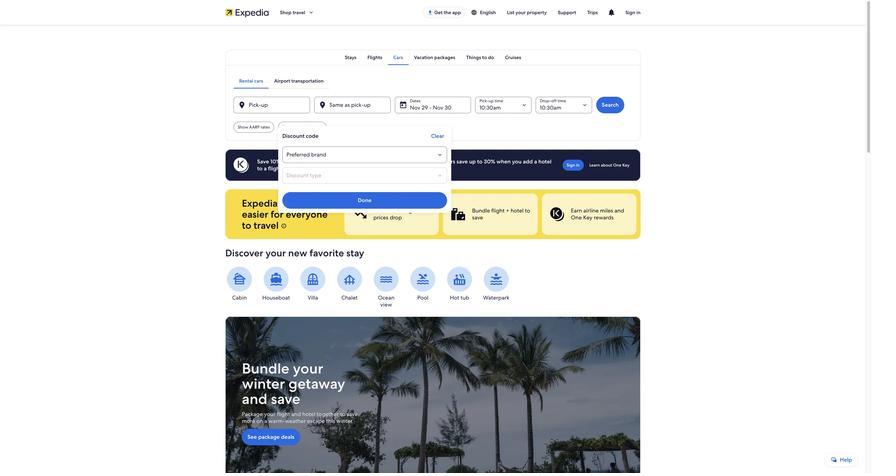 Task type: describe. For each thing, give the bounding box(es) containing it.
discount for discount code
[[282, 133, 305, 140]]

2 nov from the left
[[433, 104, 444, 111]]

tab list containing stays
[[225, 50, 641, 65]]

getaway
[[289, 375, 345, 394]]

bundle for flight
[[472, 207, 490, 215]]

houseboat
[[262, 295, 290, 302]]

for
[[271, 208, 284, 221]]

chalet
[[342, 295, 358, 302]]

done
[[358, 197, 372, 204]]

save up warm-
[[271, 390, 300, 409]]

download the app button image
[[427, 10, 433, 15]]

cabin
[[232, 295, 247, 302]]

travel sale activities deals image
[[225, 317, 641, 474]]

members
[[431, 158, 455, 165]]

your for discover
[[266, 247, 286, 260]]

clear
[[431, 133, 444, 140]]

bundle for your
[[242, 360, 290, 379]]

hot
[[450, 295, 459, 302]]

learn
[[590, 163, 600, 168]]

member
[[376, 158, 399, 165]]

-
[[429, 104, 432, 111]]

airport
[[274, 78, 290, 84]]

expedia
[[242, 197, 278, 210]]

discover your new favorite stay
[[225, 247, 364, 260]]

travel inside the expedia makes it easier for everyone to travel
[[254, 220, 279, 232]]

0 horizontal spatial and
[[242, 390, 268, 409]]

bundle your winter getaway and save main content
[[0, 25, 866, 474]]

save inside bundle flight + hotel to save
[[472, 214, 483, 222]]

save right this
[[347, 411, 358, 419]]

more inside save 10% or more on over 100,000 hotels with member prices. also, members save up to 30% when you add a hotel to a flight
[[289, 158, 302, 165]]

vacation packages link
[[409, 50, 461, 65]]

list your property link
[[502, 6, 553, 19]]

about
[[601, 163, 612, 168]]

hotel inside save 10% or more on over 100,000 hotels with member prices. also, members save up to 30% when you add a hotel to a flight
[[539, 158, 552, 165]]

package
[[242, 411, 263, 419]]

2 out of 3 element
[[443, 194, 538, 235]]

bundle your winter getaway and save package your flight and hotel together to save more on a warm-weather escape this winter.
[[242, 360, 358, 426]]

villa button
[[299, 267, 327, 302]]

in inside 'dropdown button'
[[637, 9, 641, 16]]

your for bundle
[[293, 360, 323, 379]]

rewards
[[594, 214, 614, 222]]

save
[[257, 158, 269, 165]]

hot tub button
[[446, 267, 474, 302]]

sign inside 'dropdown button'
[[626, 9, 636, 16]]

cars
[[254, 78, 263, 84]]

search button
[[596, 97, 625, 114]]

10%
[[270, 158, 281, 165]]

a right add
[[534, 158, 537, 165]]

see package deals
[[248, 434, 295, 441]]

flight inside save 10% or more on over 100,000 hotels with member prices. also, members save up to 30% when you add a hotel to a flight
[[268, 165, 282, 172]]

shop travel
[[280, 9, 305, 16]]

sign in link
[[563, 160, 584, 171]]

vacation
[[414, 54, 433, 61]]

hotel inside bundle your winter getaway and save package your flight and hotel together to save more on a warm-weather escape this winter.
[[302, 411, 315, 419]]

with
[[364, 158, 375, 165]]

discount code
[[282, 133, 319, 140]]

support link
[[553, 6, 582, 19]]

0 vertical spatial key
[[623, 163, 630, 168]]

packages
[[434, 54, 455, 61]]

over
[[311, 158, 323, 165]]

together
[[317, 411, 339, 419]]

1 out of 3 element
[[344, 194, 439, 235]]

see
[[248, 434, 257, 441]]

1 horizontal spatial and
[[291, 411, 301, 419]]

also,
[[418, 158, 430, 165]]

cabin button
[[225, 267, 254, 302]]

expedia logo image
[[225, 8, 269, 17]]

29
[[422, 104, 428, 111]]

airline
[[584, 207, 599, 215]]

airport transportation
[[274, 78, 324, 84]]

it
[[311, 197, 317, 210]]

flight inside bundle your winter getaway and save package your flight and hotel together to save more on a warm-weather escape this winter.
[[277, 411, 290, 419]]

communication center icon image
[[608, 8, 616, 17]]

cars link
[[388, 50, 409, 65]]

do
[[488, 54, 494, 61]]

more inside bundle your winter getaway and save package your flight and hotel together to save more on a warm-weather escape this winter.
[[242, 418, 255, 426]]

trailing image
[[308, 9, 314, 16]]

100,000
[[324, 158, 346, 165]]

things
[[466, 54, 481, 61]]

rental cars link
[[234, 73, 269, 89]]

get for get alerts if flight prices drop
[[374, 207, 383, 215]]

villa
[[308, 295, 318, 302]]

sign inside bundle your winter getaway and save main content
[[567, 163, 575, 168]]

deals
[[281, 434, 295, 441]]

+
[[506, 207, 510, 215]]

the
[[444, 9, 451, 16]]

this
[[326, 418, 335, 426]]

alerts
[[384, 207, 398, 215]]

prices
[[374, 214, 389, 222]]

flight inside get alerts if flight prices drop
[[404, 207, 417, 215]]

view
[[381, 302, 392, 309]]

sign in inside sign in link
[[567, 163, 580, 168]]

cars
[[393, 54, 403, 61]]

stays link
[[339, 50, 362, 65]]

add
[[523, 158, 533, 165]]

save 10% or more on over 100,000 hotels with member prices. also, members save up to 30% when you add a hotel to a flight
[[257, 158, 552, 172]]

tub
[[461, 295, 469, 302]]

earn
[[571, 207, 582, 215]]

to right up
[[477, 158, 483, 165]]



Task type: locate. For each thing, give the bounding box(es) containing it.
0 vertical spatial and
[[615, 207, 624, 215]]

hotel
[[539, 158, 552, 165], [511, 207, 524, 215], [302, 411, 315, 419]]

to inside bundle your winter getaway and save package your flight and hotel together to save more on a warm-weather escape this winter.
[[340, 411, 345, 419]]

1 horizontal spatial on
[[304, 158, 310, 165]]

hotel right add
[[539, 158, 552, 165]]

key right earn
[[583, 214, 593, 222]]

stay
[[346, 247, 364, 260]]

show aarp rates
[[238, 125, 270, 130]]

1 horizontal spatial key
[[623, 163, 630, 168]]

show
[[238, 125, 248, 130]]

drop
[[390, 214, 402, 222]]

0 horizontal spatial key
[[583, 214, 593, 222]]

vacation packages
[[414, 54, 455, 61]]

one inside learn about one key link
[[613, 163, 622, 168]]

and right warm-
[[291, 411, 301, 419]]

3 out of 3 element
[[542, 194, 637, 235]]

learn about one key
[[590, 163, 630, 168]]

1 horizontal spatial hotel
[[511, 207, 524, 215]]

to left "10%" on the top left
[[257, 165, 263, 172]]

0 vertical spatial get
[[434, 9, 443, 16]]

1 vertical spatial tab list
[[234, 73, 329, 89]]

1 vertical spatial sign in
[[567, 163, 580, 168]]

or
[[282, 158, 287, 165]]

one right about
[[613, 163, 622, 168]]

search
[[602, 101, 619, 109]]

hotel right +
[[511, 207, 524, 215]]

support
[[558, 9, 576, 16]]

1 vertical spatial bundle
[[242, 360, 290, 379]]

1 nov from the left
[[410, 104, 420, 111]]

0 vertical spatial on
[[304, 158, 310, 165]]

more
[[289, 158, 302, 165], [242, 418, 255, 426]]

in inside main content
[[576, 163, 580, 168]]

easier
[[242, 208, 268, 221]]

1 vertical spatial discount
[[282, 133, 305, 140]]

and right miles
[[615, 207, 624, 215]]

code
[[306, 133, 319, 140]]

flights link
[[362, 50, 388, 65]]

1 vertical spatial travel
[[254, 220, 279, 232]]

nov 29 - nov 30 button
[[395, 97, 471, 114]]

0 vertical spatial discount
[[282, 125, 299, 130]]

1 horizontal spatial bundle
[[472, 207, 490, 215]]

1 vertical spatial hotel
[[511, 207, 524, 215]]

ocean view button
[[372, 267, 401, 309]]

on left warm-
[[257, 418, 263, 426]]

english button
[[466, 6, 502, 19]]

stays
[[345, 54, 357, 61]]

0 horizontal spatial bundle
[[242, 360, 290, 379]]

flight inside bundle flight + hotel to save
[[492, 207, 505, 215]]

1 horizontal spatial sign
[[626, 9, 636, 16]]

one left the airline
[[571, 214, 582, 222]]

trips link
[[582, 6, 604, 19]]

tab list
[[225, 50, 641, 65], [234, 73, 329, 89]]

flights
[[368, 54, 382, 61]]

key right about
[[623, 163, 630, 168]]

favorite
[[310, 247, 344, 260]]

1 discount from the top
[[282, 125, 299, 130]]

sign in button
[[620, 4, 646, 21]]

to right this
[[340, 411, 345, 419]]

tab list containing rental cars
[[234, 73, 329, 89]]

1 vertical spatial key
[[583, 214, 593, 222]]

waterpark
[[483, 295, 510, 302]]

0 horizontal spatial travel
[[254, 220, 279, 232]]

english
[[480, 9, 496, 16]]

bundle flight + hotel to save
[[472, 207, 530, 222]]

discount down discount codes
[[282, 133, 305, 140]]

winter.
[[337, 418, 354, 426]]

small image
[[471, 9, 477, 16]]

flight left or in the top of the page
[[268, 165, 282, 172]]

get right "download the app button" image
[[434, 9, 443, 16]]

1 horizontal spatial nov
[[433, 104, 444, 111]]

0 vertical spatial in
[[637, 9, 641, 16]]

30
[[445, 104, 452, 111]]

learn about one key link
[[587, 160, 633, 171]]

on
[[304, 158, 310, 165], [257, 418, 263, 426]]

done button
[[282, 192, 447, 209]]

0 horizontal spatial more
[[242, 418, 255, 426]]

0 horizontal spatial get
[[374, 207, 383, 215]]

1 vertical spatial more
[[242, 418, 255, 426]]

0 vertical spatial one
[[613, 163, 622, 168]]

trips
[[587, 9, 598, 16]]

to left the do
[[482, 54, 487, 61]]

0 horizontal spatial nov
[[410, 104, 420, 111]]

and up package
[[242, 390, 268, 409]]

travel inside dropdown button
[[293, 9, 305, 16]]

transportation
[[292, 78, 324, 84]]

see package deals link
[[242, 430, 300, 446]]

0 vertical spatial bundle
[[472, 207, 490, 215]]

1 horizontal spatial get
[[434, 9, 443, 16]]

travel left xsmall image on the left of the page
[[254, 220, 279, 232]]

2 horizontal spatial hotel
[[539, 158, 552, 165]]

save left up
[[457, 158, 468, 165]]

1 horizontal spatial more
[[289, 158, 302, 165]]

travel left the trailing image
[[293, 9, 305, 16]]

when
[[497, 158, 511, 165]]

rental cars
[[239, 78, 263, 84]]

codes
[[300, 125, 311, 130]]

0 horizontal spatial one
[[571, 214, 582, 222]]

1 vertical spatial one
[[571, 214, 582, 222]]

0 vertical spatial sign in
[[626, 9, 641, 16]]

bundle inside bundle flight + hotel to save
[[472, 207, 490, 215]]

a left warm-
[[264, 418, 267, 426]]

more up the see
[[242, 418, 255, 426]]

0 horizontal spatial hotel
[[302, 411, 315, 419]]

escape
[[307, 418, 325, 426]]

sign
[[626, 9, 636, 16], [567, 163, 575, 168]]

1 horizontal spatial in
[[637, 9, 641, 16]]

if
[[399, 207, 403, 215]]

2 vertical spatial and
[[291, 411, 301, 419]]

your
[[516, 9, 526, 16], [266, 247, 286, 260], [293, 360, 323, 379], [264, 411, 276, 419]]

pool button
[[409, 267, 437, 302]]

in left learn
[[576, 163, 580, 168]]

get for get the app
[[434, 9, 443, 16]]

and inside earn airline miles and one key rewards
[[615, 207, 624, 215]]

in right communication center icon
[[637, 9, 641, 16]]

2 discount from the top
[[282, 133, 305, 140]]

winter
[[242, 375, 285, 394]]

to inside "link"
[[482, 54, 487, 61]]

chalet button
[[335, 267, 364, 302]]

a inside bundle your winter getaway and save package your flight and hotel together to save more on a warm-weather escape this winter.
[[264, 418, 267, 426]]

discount codes button
[[278, 122, 326, 133]]

1 horizontal spatial one
[[613, 163, 622, 168]]

flight
[[268, 165, 282, 172], [404, 207, 417, 215], [492, 207, 505, 215], [277, 411, 290, 419]]

save left +
[[472, 214, 483, 222]]

sign right communication center icon
[[626, 9, 636, 16]]

one inside earn airline miles and one key rewards
[[571, 214, 582, 222]]

2 vertical spatial hotel
[[302, 411, 315, 419]]

1 vertical spatial sign
[[567, 163, 575, 168]]

airport transportation link
[[269, 73, 329, 89]]

things to do link
[[461, 50, 500, 65]]

2 horizontal spatial and
[[615, 207, 624, 215]]

0 horizontal spatial sign in
[[567, 163, 580, 168]]

0 vertical spatial hotel
[[539, 158, 552, 165]]

aarp
[[249, 125, 260, 130]]

get alerts if flight prices drop
[[374, 207, 417, 222]]

hotels
[[347, 158, 363, 165]]

hotel left together
[[302, 411, 315, 419]]

to down expedia
[[242, 220, 251, 232]]

expedia makes it easier for everyone to travel
[[242, 197, 328, 232]]

shop
[[280, 9, 292, 16]]

cruises link
[[500, 50, 527, 65]]

your for list
[[516, 9, 526, 16]]

get the app link
[[423, 7, 466, 18]]

discount inside button
[[282, 125, 299, 130]]

0 vertical spatial more
[[289, 158, 302, 165]]

0 horizontal spatial on
[[257, 418, 263, 426]]

1 horizontal spatial sign in
[[626, 9, 641, 16]]

get inside get alerts if flight prices drop
[[374, 207, 383, 215]]

0 vertical spatial sign
[[626, 9, 636, 16]]

discount for discount codes
[[282, 125, 299, 130]]

get left alerts
[[374, 207, 383, 215]]

and
[[615, 207, 624, 215], [242, 390, 268, 409], [291, 411, 301, 419]]

bundle inside bundle your winter getaway and save package your flight and hotel together to save more on a warm-weather escape this winter.
[[242, 360, 290, 379]]

nov left 29
[[410, 104, 420, 111]]

0 horizontal spatial sign
[[567, 163, 575, 168]]

on inside save 10% or more on over 100,000 hotels with member prices. also, members save up to 30% when you add a hotel to a flight
[[304, 158, 310, 165]]

flight left +
[[492, 207, 505, 215]]

waterpark button
[[482, 267, 511, 302]]

on inside bundle your winter getaway and save package your flight and hotel together to save more on a warm-weather escape this winter.
[[257, 418, 263, 426]]

hotel inside bundle flight + hotel to save
[[511, 207, 524, 215]]

property
[[527, 9, 547, 16]]

xsmall image
[[281, 224, 287, 229]]

sign in inside sign in 'dropdown button'
[[626, 9, 641, 16]]

nov right -
[[433, 104, 444, 111]]

on left over
[[304, 158, 310, 165]]

app
[[452, 9, 461, 16]]

to inside the expedia makes it easier for everyone to travel
[[242, 220, 251, 232]]

everyone
[[286, 208, 328, 221]]

sign left learn
[[567, 163, 575, 168]]

sign in right communication center icon
[[626, 9, 641, 16]]

get inside get the app "link"
[[434, 9, 443, 16]]

1 vertical spatial in
[[576, 163, 580, 168]]

get the app
[[434, 9, 461, 16]]

to right +
[[525, 207, 530, 215]]

save inside save 10% or more on over 100,000 hotels with member prices. also, members save up to 30% when you add a hotel to a flight
[[457, 158, 468, 165]]

sign in left learn
[[567, 163, 580, 168]]

key inside earn airline miles and one key rewards
[[583, 214, 593, 222]]

discount up discount code
[[282, 125, 299, 130]]

new
[[288, 247, 307, 260]]

1 vertical spatial and
[[242, 390, 268, 409]]

clear button
[[428, 130, 447, 143]]

1 vertical spatial get
[[374, 207, 383, 215]]

earn airline miles and one key rewards
[[571, 207, 624, 222]]

package
[[258, 434, 280, 441]]

a left "10%" on the top left
[[264, 165, 267, 172]]

1 horizontal spatial travel
[[293, 9, 305, 16]]

cruises
[[505, 54, 521, 61]]

flight right if
[[404, 207, 417, 215]]

discount
[[282, 125, 299, 130], [282, 133, 305, 140]]

1 vertical spatial on
[[257, 418, 263, 426]]

rates
[[261, 125, 270, 130]]

more right or in the top of the page
[[289, 158, 302, 165]]

ocean
[[378, 295, 395, 302]]

to inside bundle flight + hotel to save
[[525, 207, 530, 215]]

0 vertical spatial tab list
[[225, 50, 641, 65]]

hot tub
[[450, 295, 469, 302]]

pool
[[418, 295, 429, 302]]

0 horizontal spatial in
[[576, 163, 580, 168]]

0 vertical spatial travel
[[293, 9, 305, 16]]

flight up the deals
[[277, 411, 290, 419]]



Task type: vqa. For each thing, say whether or not it's contained in the screenshot.
and to the middle
yes



